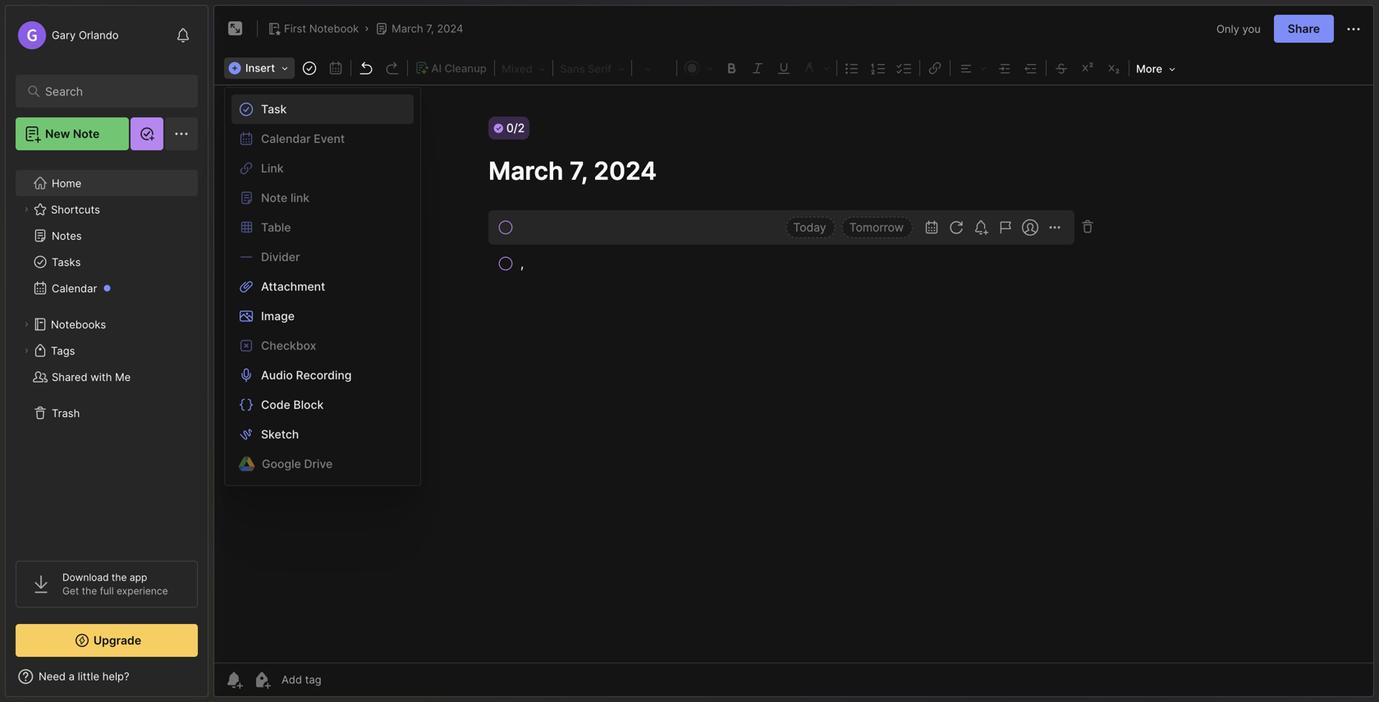 Task type: locate. For each thing, give the bounding box(es) containing it.
tree containing home
[[6, 160, 208, 546]]

link
[[261, 161, 284, 175]]

first
[[284, 22, 306, 35]]

0 vertical spatial calendar
[[261, 132, 311, 146]]

calendar
[[261, 132, 311, 146], [52, 282, 97, 295]]

orlando
[[79, 29, 119, 41]]

note
[[73, 127, 100, 141], [261, 191, 288, 205]]

expand tags image
[[21, 346, 31, 356]]

none search field inside main element
[[45, 81, 176, 101]]

highlight image
[[797, 57, 835, 78]]

a
[[69, 670, 75, 683]]

image link
[[225, 301, 420, 331]]

divider
[[261, 250, 300, 264]]

need
[[39, 670, 66, 683]]

google drive
[[262, 457, 333, 471]]

calendar inside button
[[52, 282, 97, 295]]

1 vertical spatial note
[[261, 191, 288, 205]]

More field
[[1132, 57, 1181, 80]]

tags button
[[16, 337, 197, 364]]

0 horizontal spatial calendar
[[52, 282, 97, 295]]

audio
[[261, 368, 293, 382]]

note window element
[[213, 5, 1374, 701]]

notebook
[[309, 22, 359, 35]]

calendar event link
[[225, 124, 420, 154]]

the up full
[[112, 571, 127, 583]]

alignment image
[[953, 57, 992, 78]]

Highlight field
[[797, 57, 835, 78]]

march 7, 2024 button
[[372, 17, 467, 40]]

7,
[[426, 22, 434, 35]]

block
[[293, 398, 324, 412]]

0 vertical spatial note
[[73, 127, 100, 141]]

you
[[1243, 22, 1261, 35]]

only
[[1217, 22, 1240, 35]]

shared with me
[[52, 371, 131, 383]]

1 vertical spatial calendar
[[52, 282, 97, 295]]

drive
[[304, 457, 333, 471]]

tree
[[6, 160, 208, 546]]

more actions image
[[1344, 19, 1364, 39]]

0 horizontal spatial the
[[82, 585, 97, 597]]

share
[[1288, 22, 1320, 36]]

help?
[[102, 670, 129, 683]]

first notebook
[[284, 22, 359, 35]]

the
[[112, 571, 127, 583], [82, 585, 97, 597]]

WHAT'S NEW field
[[6, 663, 208, 690]]

home
[[52, 177, 81, 189]]

expand notebooks image
[[21, 319, 31, 329]]

0 vertical spatial the
[[112, 571, 127, 583]]

first notebook button
[[264, 17, 362, 40]]

add a reminder image
[[224, 670, 244, 690]]

Search text field
[[45, 84, 176, 99]]

Alignment field
[[953, 57, 992, 78]]

calendar for calendar
[[52, 282, 97, 295]]

sketch
[[261, 427, 299, 441]]

calendar inside dropdown list menu
[[261, 132, 311, 146]]

task
[[261, 102, 287, 116]]

font color image
[[679, 57, 719, 78]]

calendar down task
[[261, 132, 311, 146]]

1 horizontal spatial note
[[261, 191, 288, 205]]

app
[[130, 571, 147, 583]]

divider link
[[225, 242, 420, 272]]

little
[[78, 670, 99, 683]]

note link link
[[225, 183, 420, 213]]

checkbox link
[[225, 331, 420, 360]]

gary orlando
[[52, 29, 119, 41]]

calendar down tasks
[[52, 282, 97, 295]]

code
[[261, 398, 290, 412]]

audio recording link
[[225, 360, 420, 390]]

event
[[314, 132, 345, 146]]

note left link
[[261, 191, 288, 205]]

shortcuts button
[[16, 196, 197, 223]]

Account field
[[16, 19, 119, 52]]

1 horizontal spatial calendar
[[261, 132, 311, 146]]

note right new
[[73, 127, 100, 141]]

Font family field
[[555, 57, 630, 79]]

None search field
[[45, 81, 176, 101]]

march
[[392, 22, 423, 35]]

notebooks
[[51, 318, 106, 331]]

click to collapse image
[[207, 672, 220, 691]]

the down download
[[82, 585, 97, 597]]

link
[[291, 191, 310, 205]]

insert
[[246, 62, 275, 74]]

0 horizontal spatial note
[[73, 127, 100, 141]]

Insert field
[[224, 57, 297, 80]]

1 horizontal spatial the
[[112, 571, 127, 583]]

calendar for calendar event
[[261, 132, 311, 146]]

calendar button
[[16, 275, 197, 301]]

undo image
[[355, 57, 378, 80]]

tasks button
[[16, 249, 197, 275]]

tasks
[[52, 256, 81, 268]]

sketch link
[[225, 420, 420, 449]]



Task type: describe. For each thing, give the bounding box(es) containing it.
full
[[100, 585, 114, 597]]

Note Editor text field
[[214, 85, 1374, 663]]

main element
[[0, 0, 213, 702]]

code block link
[[225, 390, 420, 420]]

more
[[1136, 62, 1163, 75]]

table
[[261, 220, 291, 234]]

new
[[45, 127, 70, 141]]

attachment
[[261, 280, 325, 294]]

shortcuts
[[51, 203, 100, 216]]

font family image
[[555, 57, 630, 79]]

me
[[115, 371, 131, 383]]

1 vertical spatial the
[[82, 585, 97, 597]]

Heading level field
[[497, 57, 551, 79]]

tags
[[51, 344, 75, 357]]

shared with me link
[[16, 364, 197, 390]]

checkbox
[[261, 339, 316, 353]]

upgrade
[[93, 633, 141, 647]]

tree inside main element
[[6, 160, 208, 546]]

link link
[[225, 154, 420, 183]]

Font color field
[[679, 57, 719, 78]]

get
[[62, 585, 79, 597]]

gary
[[52, 29, 76, 41]]

table link
[[225, 213, 420, 242]]

note inside dropdown list menu
[[261, 191, 288, 205]]

calendar event
[[261, 132, 345, 146]]

add tag image
[[252, 670, 272, 690]]

notebooks link
[[16, 311, 197, 337]]

trash link
[[16, 400, 197, 426]]

Font size field
[[634, 57, 675, 79]]

shared
[[52, 371, 87, 383]]

google drive link
[[225, 449, 420, 479]]

need a little help?
[[39, 670, 129, 683]]

notes
[[52, 229, 82, 242]]

download the app get the full experience
[[62, 571, 168, 597]]

code block
[[261, 398, 324, 412]]

More actions field
[[1344, 18, 1364, 39]]

recording
[[296, 368, 352, 382]]

upgrade button
[[16, 624, 198, 657]]

image
[[261, 309, 295, 323]]

heading level image
[[497, 57, 551, 79]]

task link
[[225, 94, 420, 124]]

home link
[[16, 170, 198, 196]]

trash
[[52, 407, 80, 419]]

task image
[[298, 57, 321, 80]]

new note
[[45, 127, 100, 141]]

font size image
[[634, 57, 675, 79]]

march 7, 2024
[[392, 22, 463, 35]]

only you
[[1217, 22, 1261, 35]]

dropdown list menu
[[225, 94, 420, 479]]

download
[[62, 571, 109, 583]]

notes link
[[16, 223, 197, 249]]

share button
[[1274, 15, 1334, 43]]

attachment link
[[225, 272, 420, 301]]

note inside main element
[[73, 127, 100, 141]]

with
[[90, 371, 112, 383]]

audio recording
[[261, 368, 352, 382]]

google
[[262, 457, 301, 471]]

2024
[[437, 22, 463, 35]]

Add tag field
[[280, 672, 403, 687]]

note link
[[261, 191, 310, 205]]

expand note image
[[226, 19, 246, 39]]

experience
[[117, 585, 168, 597]]



Task type: vqa. For each thing, say whether or not it's contained in the screenshot.
Sort Options image
no



